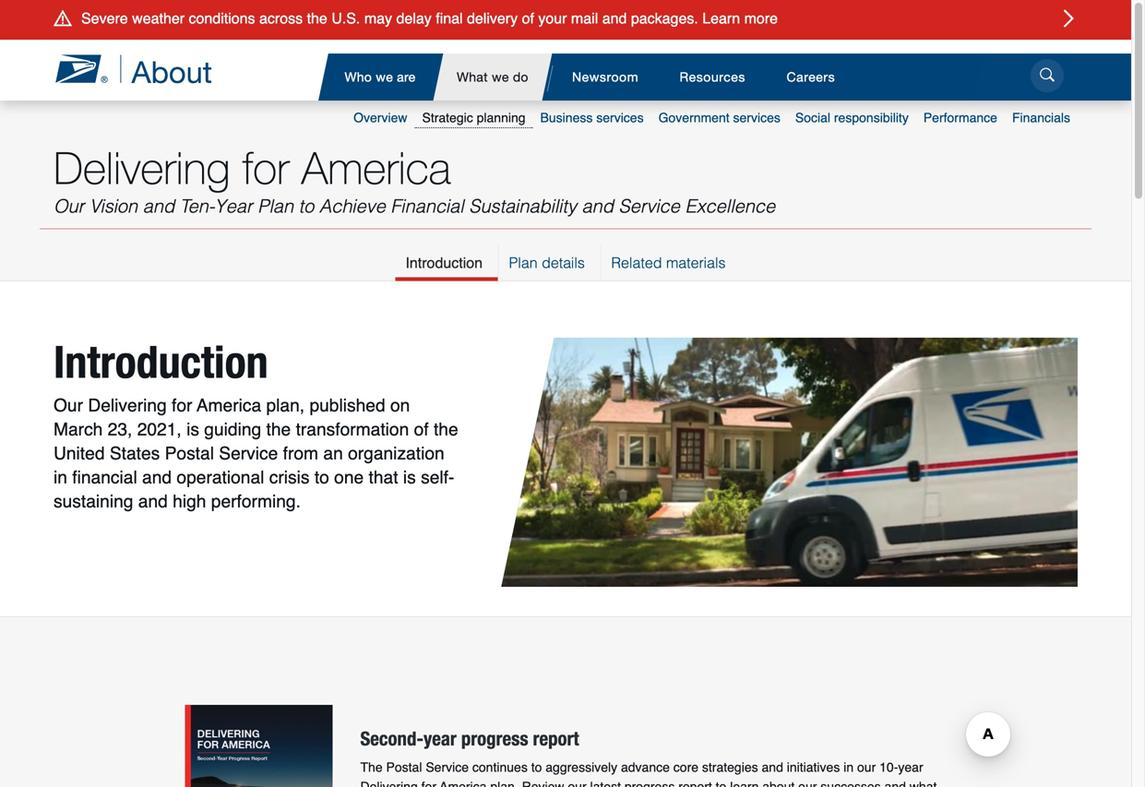 Task type: vqa. For each thing, say whether or not it's contained in the screenshot.
the leftmost COMPLETION
no



Task type: locate. For each thing, give the bounding box(es) containing it.
report
[[533, 727, 579, 750], [679, 779, 712, 787]]

weather
[[132, 10, 185, 27]]

for down second-
[[421, 779, 437, 787]]

year inside the postal service continues to aggressively advance core strategies and initiatives in our 10-year delivering for america plan. review our latest progress report to learn about our successes and wha
[[898, 760, 923, 775]]

our left vision
[[54, 196, 84, 217]]

delivering
[[54, 141, 230, 193], [88, 395, 167, 416], [360, 779, 418, 787]]

2 vertical spatial delivering
[[360, 779, 418, 787]]

0 vertical spatial for
[[242, 141, 289, 193]]

united
[[54, 443, 105, 464]]

0 horizontal spatial year
[[424, 727, 457, 750]]

0 horizontal spatial for
[[172, 395, 192, 416]]

postal inside the postal service continues to aggressively advance core strategies and initiatives in our 10-year delivering for america plan. review our latest progress report to learn about our successes and wha
[[386, 760, 422, 775]]

packages.
[[631, 10, 698, 27]]

for up year
[[242, 141, 289, 193]]

delivering down the
[[360, 779, 418, 787]]

plan details link
[[498, 245, 596, 282]]

states
[[110, 443, 160, 464]]

america up achieve
[[302, 141, 451, 193]]

introduction for introduction our delivering for america plan, published on march 23, 2021, is guiding the transformation of the united states postal service from an organization in financial and operational crisis to one that is self- sustaining and high performing.
[[54, 335, 268, 388]]

plan
[[258, 196, 294, 217], [509, 254, 538, 271]]

0 vertical spatial postal
[[165, 443, 214, 464]]

of up organization
[[414, 419, 429, 440]]

resources link
[[656, 54, 769, 100]]

overview link
[[346, 100, 415, 128]]

1 vertical spatial introduction
[[54, 335, 268, 388]]

report up aggressively
[[533, 727, 579, 750]]

2 horizontal spatial the
[[434, 419, 458, 440]]

progress up continues
[[461, 727, 528, 750]]

0 vertical spatial plan
[[258, 196, 294, 217]]

1 horizontal spatial for
[[242, 141, 289, 193]]

published
[[310, 395, 385, 416]]

2 our from the top
[[54, 395, 83, 416]]

of left your
[[522, 10, 534, 27]]

services
[[596, 110, 644, 125], [733, 110, 781, 125]]

0 horizontal spatial postal
[[165, 443, 214, 464]]

2 services from the left
[[733, 110, 781, 125]]

1 horizontal spatial service
[[426, 760, 469, 775]]

introduction
[[406, 254, 483, 271], [54, 335, 268, 388]]

usps about website nameplate image
[[54, 54, 211, 84]]

for inside the postal service continues to aggressively advance core strategies and initiatives in our 10-year delivering for america plan. review our latest progress report to learn about our successes and wha
[[421, 779, 437, 787]]

march
[[54, 419, 103, 440]]

strategies
[[702, 760, 758, 775]]

and down '10-'
[[885, 779, 906, 787]]

0 horizontal spatial we
[[376, 69, 393, 84]]

2 we from the left
[[492, 69, 509, 84]]

services left social
[[733, 110, 781, 125]]

america inside delivering for america our vision and ten-year plan to achieve financial sustainability and service excellence
[[302, 141, 451, 193]]

1 vertical spatial of
[[414, 419, 429, 440]]

report inside the postal service continues to aggressively advance core strategies and initiatives in our 10-year delivering for america plan. review our latest progress report to learn about our successes and wha
[[679, 779, 712, 787]]

is
[[187, 419, 199, 440], [403, 467, 416, 488]]

1 vertical spatial america
[[197, 395, 261, 416]]

across
[[259, 10, 303, 27]]

services inside government services link
[[733, 110, 781, 125]]

1 vertical spatial service
[[219, 443, 278, 464]]

who we are link
[[321, 54, 439, 100]]

plan,
[[266, 395, 305, 416]]

government services
[[659, 110, 781, 125]]

introduction for introduction
[[406, 254, 483, 271]]

business services
[[540, 110, 644, 125]]

1 vertical spatial delivering
[[88, 395, 167, 416]]

10-
[[880, 760, 898, 775]]

strategic planning link
[[415, 100, 533, 128]]

mail
[[571, 10, 598, 27]]

progress down 'advance'
[[625, 779, 675, 787]]

strategic
[[422, 110, 473, 125]]

1 services from the left
[[596, 110, 644, 125]]

1 horizontal spatial is
[[403, 467, 416, 488]]

to inside delivering for america our vision and ten-year plan to achieve financial sustainability and service excellence
[[299, 196, 314, 217]]

year
[[215, 196, 253, 217]]

0 horizontal spatial our
[[568, 779, 587, 787]]

1 horizontal spatial plan
[[509, 254, 538, 271]]

and down states in the bottom of the page
[[142, 467, 172, 488]]

postal
[[165, 443, 214, 464], [386, 760, 422, 775]]

0 vertical spatial introduction
[[406, 254, 483, 271]]

1 vertical spatial year
[[898, 760, 923, 775]]

from
[[283, 443, 318, 464]]

services inside business services link
[[596, 110, 644, 125]]

introduction down financial on the left
[[406, 254, 483, 271]]

in down united
[[54, 467, 67, 488]]

our inside introduction our delivering for america plan, published on march 23, 2021, is guiding the transformation of the united states postal service from an organization in financial and operational crisis to one that is self- sustaining and high performing.
[[54, 395, 83, 416]]

0 horizontal spatial services
[[596, 110, 644, 125]]

1 horizontal spatial services
[[733, 110, 781, 125]]

we for what
[[492, 69, 509, 84]]

postal down second-
[[386, 760, 422, 775]]

0 horizontal spatial progress
[[461, 727, 528, 750]]

our
[[54, 196, 84, 217], [54, 395, 83, 416]]

plan inside delivering for america our vision and ten-year plan to achieve financial sustainability and service excellence
[[258, 196, 294, 217]]

guiding
[[204, 419, 261, 440]]

service up related
[[619, 196, 680, 217]]

1 vertical spatial progress
[[625, 779, 675, 787]]

in
[[54, 467, 67, 488], [844, 760, 854, 775]]

0 horizontal spatial introduction
[[54, 335, 268, 388]]

0 vertical spatial report
[[533, 727, 579, 750]]

progress inside the postal service continues to aggressively advance core strategies and initiatives in our 10-year delivering for america plan. review our latest progress report to learn about our successes and wha
[[625, 779, 675, 787]]

delivery
[[467, 10, 518, 27]]

postal down 2021,
[[165, 443, 214, 464]]

1 horizontal spatial of
[[522, 10, 534, 27]]

may
[[364, 10, 392, 27]]

financials link
[[1005, 100, 1078, 128]]

0 horizontal spatial service
[[219, 443, 278, 464]]

for up 2021,
[[172, 395, 192, 416]]

learn
[[703, 10, 740, 27]]

postal inside introduction our delivering for america plan, published on march 23, 2021, is guiding the transformation of the united states postal service from an organization in financial and operational crisis to one that is self- sustaining and high performing.
[[165, 443, 214, 464]]

1 horizontal spatial progress
[[625, 779, 675, 787]]

1 vertical spatial postal
[[386, 760, 422, 775]]

core
[[674, 760, 699, 775]]

0 vertical spatial is
[[187, 419, 199, 440]]

our down aggressively
[[568, 779, 587, 787]]

introduction up 2021,
[[54, 335, 268, 388]]

vision
[[89, 196, 138, 217]]

to down 'an'
[[315, 467, 329, 488]]

and up details
[[582, 196, 614, 217]]

latest
[[590, 779, 621, 787]]

review
[[522, 779, 564, 787]]

year
[[424, 727, 457, 750], [898, 760, 923, 775]]

2 vertical spatial for
[[421, 779, 437, 787]]

is right 2021,
[[187, 419, 199, 440]]

is right that
[[403, 467, 416, 488]]

america inside the postal service continues to aggressively advance core strategies and initiatives in our 10-year delivering for america plan. review our latest progress report to learn about our successes and wha
[[440, 779, 487, 787]]

our left '10-'
[[857, 760, 876, 775]]

learn
[[730, 779, 759, 787]]

0 horizontal spatial in
[[54, 467, 67, 488]]

delivering inside the postal service continues to aggressively advance core strategies and initiatives in our 10-year delivering for america plan. review our latest progress report to learn about our successes and wha
[[360, 779, 418, 787]]

2 vertical spatial america
[[440, 779, 487, 787]]

delivering for america our vision and ten-year plan to achieve financial sustainability and service excellence
[[54, 141, 776, 217]]

our inside delivering for america our vision and ten-year plan to achieve financial sustainability and service excellence
[[54, 196, 84, 217]]

in inside the postal service continues to aggressively advance core strategies and initiatives in our 10-year delivering for america plan. review our latest progress report to learn about our successes and wha
[[844, 760, 854, 775]]

plan right year
[[258, 196, 294, 217]]

0 horizontal spatial of
[[414, 419, 429, 440]]

0 vertical spatial america
[[302, 141, 451, 193]]

1 horizontal spatial year
[[898, 760, 923, 775]]

1 horizontal spatial introduction
[[406, 254, 483, 271]]

the
[[360, 760, 383, 775]]

delivering inside introduction our delivering for america plan, published on march 23, 2021, is guiding the transformation of the united states postal service from an organization in financial and operational crisis to one that is self- sustaining and high performing.
[[88, 395, 167, 416]]

1 horizontal spatial report
[[679, 779, 712, 787]]

in up successes
[[844, 760, 854, 775]]

careers link
[[763, 54, 859, 100]]

0 horizontal spatial plan
[[258, 196, 294, 217]]

our down initiatives
[[799, 779, 817, 787]]

america down continues
[[440, 779, 487, 787]]

services down 'newsroom' link
[[596, 110, 644, 125]]

service down guiding in the left bottom of the page
[[219, 443, 278, 464]]

delivering up vision
[[54, 141, 230, 193]]

who we are
[[345, 69, 416, 84]]

2 horizontal spatial service
[[619, 196, 680, 217]]

business services link
[[533, 100, 651, 128]]

plan left details
[[509, 254, 538, 271]]

1 horizontal spatial postal
[[386, 760, 422, 775]]

the down plan,
[[266, 419, 291, 440]]

to left achieve
[[299, 196, 314, 217]]

severe weather conditions across the u.s. may delay final delivery of your mail and packages. learn more
[[81, 10, 778, 27]]

service down second-year progress report
[[426, 760, 469, 775]]

1 vertical spatial in
[[844, 760, 854, 775]]

and right the mail in the top of the page
[[602, 10, 627, 27]]

related materials
[[611, 254, 726, 271]]

report down core
[[679, 779, 712, 787]]

and
[[602, 10, 627, 27], [143, 196, 175, 217], [582, 196, 614, 217], [142, 467, 172, 488], [138, 491, 168, 512], [762, 760, 783, 775], [885, 779, 906, 787]]

for inside introduction our delivering for america plan, published on march 23, 2021, is guiding the transformation of the united states postal service from an organization in financial and operational crisis to one that is self- sustaining and high performing.
[[172, 395, 192, 416]]

of
[[522, 10, 534, 27], [414, 419, 429, 440]]

0 vertical spatial our
[[54, 196, 84, 217]]

aggressively
[[546, 760, 618, 775]]

we left the are
[[376, 69, 393, 84]]

america
[[302, 141, 451, 193], [197, 395, 261, 416], [440, 779, 487, 787]]

service
[[619, 196, 680, 217], [219, 443, 278, 464], [426, 760, 469, 775]]

1 vertical spatial report
[[679, 779, 712, 787]]

2 horizontal spatial for
[[421, 779, 437, 787]]

what we do
[[457, 69, 529, 84]]

america inside introduction our delivering for america plan, published on march 23, 2021, is guiding the transformation of the united states postal service from an organization in financial and operational crisis to one that is self- sustaining and high performing.
[[197, 395, 261, 416]]

0 vertical spatial service
[[619, 196, 680, 217]]

1 vertical spatial for
[[172, 395, 192, 416]]

to inside introduction our delivering for america plan, published on march 23, 2021, is guiding the transformation of the united states postal service from an organization in financial and operational crisis to one that is self- sustaining and high performing.
[[315, 467, 329, 488]]

our up march
[[54, 395, 83, 416]]

0 vertical spatial in
[[54, 467, 67, 488]]

the left u.s. on the top left
[[307, 10, 327, 27]]

related
[[611, 254, 662, 271]]

america up guiding in the left bottom of the page
[[197, 395, 261, 416]]

1 vertical spatial is
[[403, 467, 416, 488]]

performance link
[[916, 100, 1005, 128]]

0 vertical spatial delivering
[[54, 141, 230, 193]]

an
[[323, 443, 343, 464]]

1 horizontal spatial we
[[492, 69, 509, 84]]

our
[[857, 760, 876, 775], [568, 779, 587, 787], [799, 779, 817, 787]]

we left do
[[492, 69, 509, 84]]

introduction inside introduction our delivering for america plan, published on march 23, 2021, is guiding the transformation of the united states postal service from an organization in financial and operational crisis to one that is self- sustaining and high performing.
[[54, 335, 268, 388]]

2 vertical spatial service
[[426, 760, 469, 775]]

the up self-
[[434, 419, 458, 440]]

1 vertical spatial our
[[54, 395, 83, 416]]

1 we from the left
[[376, 69, 393, 84]]

progress
[[461, 727, 528, 750], [625, 779, 675, 787]]

continues
[[472, 760, 528, 775]]

delivering up 23,
[[88, 395, 167, 416]]

1 horizontal spatial in
[[844, 760, 854, 775]]

1 our from the top
[[54, 196, 84, 217]]



Task type: describe. For each thing, give the bounding box(es) containing it.
thumbnail of pdf download image
[[185, 705, 333, 787]]

social responsibility
[[795, 110, 909, 125]]

do
[[513, 69, 529, 84]]

performance
[[924, 110, 998, 125]]

successes
[[821, 779, 881, 787]]

2 horizontal spatial our
[[857, 760, 876, 775]]

newsroom link
[[549, 54, 662, 100]]

self-
[[421, 467, 454, 488]]

newsroom
[[572, 69, 639, 84]]

severe weather conditions across the u.s. may delay final delivery of your mail and packages. learn more link
[[81, 4, 1060, 33]]

in inside introduction our delivering for america plan, published on march 23, 2021, is guiding the transformation of the united states postal service from an organization in financial and operational crisis to one that is self- sustaining and high performing.
[[54, 467, 67, 488]]

u.s.
[[332, 10, 360, 27]]

financial
[[391, 196, 464, 217]]

toggle search form image
[[1040, 67, 1055, 84]]

who
[[345, 69, 372, 84]]

about
[[763, 779, 795, 787]]

to down strategies at the bottom right of the page
[[716, 779, 727, 787]]

0 horizontal spatial report
[[533, 727, 579, 750]]

services for government services
[[733, 110, 781, 125]]

operational
[[177, 467, 264, 488]]

financial
[[72, 467, 137, 488]]

excellence
[[685, 196, 776, 217]]

0 horizontal spatial is
[[187, 419, 199, 440]]

financials
[[1012, 110, 1071, 125]]

on
[[390, 395, 410, 416]]

to up review
[[531, 760, 542, 775]]

government
[[659, 110, 730, 125]]

ten-
[[180, 196, 215, 217]]

0 horizontal spatial the
[[266, 419, 291, 440]]

government services link
[[651, 100, 788, 128]]

more
[[744, 10, 778, 27]]

plan.
[[490, 779, 518, 787]]

0 vertical spatial year
[[424, 727, 457, 750]]

service inside introduction our delivering for america plan, published on march 23, 2021, is guiding the transformation of the united states postal service from an organization in financial and operational crisis to one that is self- sustaining and high performing.
[[219, 443, 278, 464]]

materials
[[666, 254, 726, 271]]

business
[[540, 110, 593, 125]]

0 vertical spatial progress
[[461, 727, 528, 750]]

and left 'high'
[[138, 491, 168, 512]]

delivering inside delivering for america our vision and ten-year plan to achieve financial sustainability and service excellence
[[54, 141, 230, 193]]

one
[[334, 467, 364, 488]]

plan details
[[509, 254, 585, 271]]

services for business services
[[596, 110, 644, 125]]

careers
[[787, 69, 835, 84]]

23,
[[108, 419, 132, 440]]

second-
[[360, 727, 424, 750]]

crisis
[[269, 467, 310, 488]]

achieve
[[319, 196, 386, 217]]

and up about
[[762, 760, 783, 775]]

planning
[[477, 110, 526, 125]]

we for who
[[376, 69, 393, 84]]

your
[[538, 10, 567, 27]]

organization
[[348, 443, 445, 464]]

severe
[[81, 10, 128, 27]]

service inside the postal service continues to aggressively advance core strategies and initiatives in our 10-year delivering for america plan. review our latest progress report to learn about our successes and wha
[[426, 760, 469, 775]]

the postal service continues to aggressively advance core strategies and initiatives in our 10-year delivering for america plan. review our latest progress report to learn about our successes and wha
[[360, 760, 945, 787]]

conditions
[[189, 10, 255, 27]]

delay
[[396, 10, 432, 27]]

are
[[397, 69, 416, 84]]

2021,
[[137, 419, 182, 440]]

social
[[795, 110, 831, 125]]

overview
[[354, 110, 407, 125]]

what we do link
[[433, 54, 552, 100]]

for inside delivering for america our vision and ten-year plan to achieve financial sustainability and service excellence
[[242, 141, 289, 193]]

of inside introduction our delivering for america plan, published on march 23, 2021, is guiding the transformation of the united states postal service from an organization in financial and operational crisis to one that is self- sustaining and high performing.
[[414, 419, 429, 440]]

resources
[[680, 69, 746, 84]]

1 vertical spatial plan
[[509, 254, 538, 271]]

related materials link
[[600, 245, 737, 282]]

strategic planning
[[422, 110, 526, 125]]

initiatives
[[787, 760, 840, 775]]

social responsibility link
[[788, 100, 916, 128]]

and left "ten-"
[[143, 196, 175, 217]]

introduction our delivering for america plan, published on march 23, 2021, is guiding the transformation of the united states postal service from an organization in financial and operational crisis to one that is self- sustaining and high performing.
[[54, 335, 458, 512]]

performing.
[[211, 491, 301, 512]]

sustainability
[[469, 196, 577, 217]]

what
[[457, 69, 488, 84]]

transformation
[[296, 419, 409, 440]]

sustaining
[[54, 491, 133, 512]]

service inside delivering for america our vision and ten-year plan to achieve financial sustainability and service excellence
[[619, 196, 680, 217]]

responsibility
[[834, 110, 909, 125]]

high
[[173, 491, 206, 512]]

details
[[542, 254, 585, 271]]

1 horizontal spatial the
[[307, 10, 327, 27]]

1 horizontal spatial our
[[799, 779, 817, 787]]

0 vertical spatial of
[[522, 10, 534, 27]]

advance
[[621, 760, 670, 775]]

final
[[436, 10, 463, 27]]



